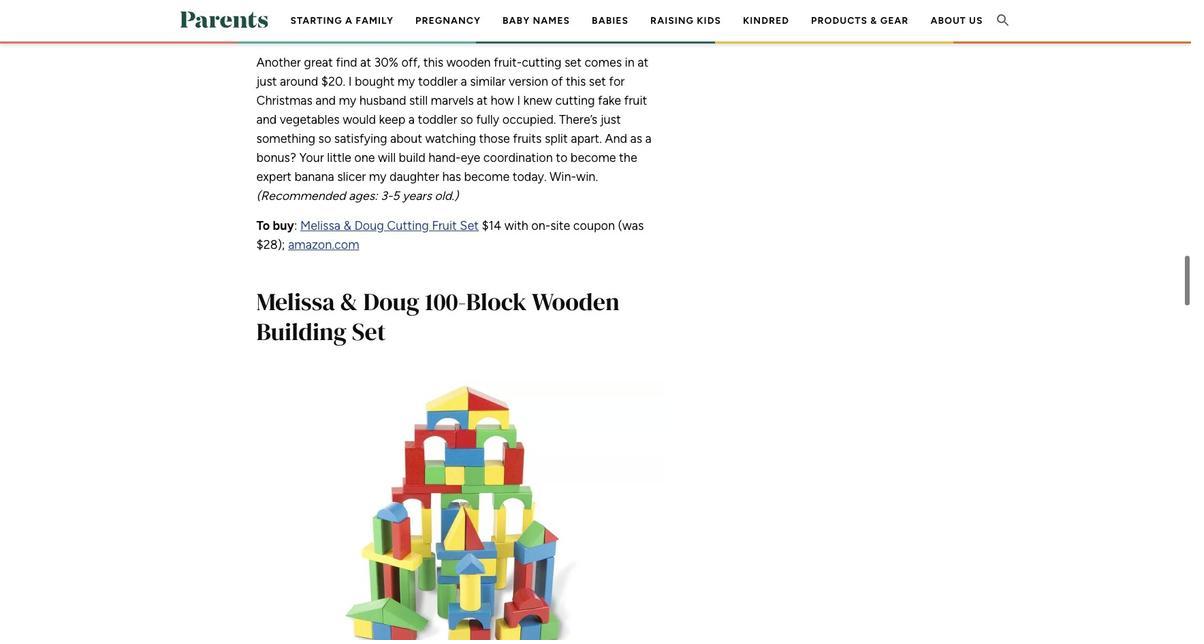 Task type: vqa. For each thing, say whether or not it's contained in the screenshot.
the & within the Header navigation
no



Task type: describe. For each thing, give the bounding box(es) containing it.
hand-
[[429, 151, 461, 165]]

babies
[[592, 15, 629, 26]]

in
[[625, 55, 635, 70]]

bonus?
[[256, 151, 296, 165]]

a right as
[[645, 131, 652, 146]]

starting a family
[[291, 15, 394, 26]]

those
[[479, 131, 510, 146]]

1 vertical spatial this
[[566, 74, 586, 89]]

baby names
[[503, 15, 570, 26]]

kids
[[697, 15, 721, 26]]

about us link
[[931, 15, 983, 26]]

as
[[630, 131, 642, 146]]

christmas
[[256, 93, 313, 108]]

0 vertical spatial my
[[398, 74, 415, 89]]

a inside the header navigation
[[345, 15, 353, 26]]

1 vertical spatial my
[[339, 93, 356, 108]]

$28);
[[256, 238, 285, 253]]

a down wooden
[[461, 74, 467, 89]]

coupon
[[573, 219, 615, 234]]

around
[[280, 74, 318, 89]]

old.)
[[435, 189, 459, 204]]

today.
[[513, 170, 547, 185]]

raising kids
[[651, 15, 721, 26]]

amazon
[[256, 10, 292, 20]]

split
[[545, 131, 568, 146]]

still
[[409, 93, 428, 108]]

cutting
[[387, 219, 429, 234]]

30%
[[374, 55, 398, 70]]

kindred
[[743, 15, 789, 26]]

version
[[509, 74, 548, 89]]

apart.
[[571, 131, 602, 146]]

2 horizontal spatial at
[[638, 55, 649, 70]]

something
[[256, 131, 315, 146]]

years
[[403, 189, 432, 204]]

0 horizontal spatial set
[[565, 55, 582, 70]]

another
[[256, 55, 301, 70]]

0 vertical spatial i
[[349, 74, 352, 89]]

1 vertical spatial so
[[318, 131, 331, 146]]

for
[[609, 74, 625, 89]]

to buy : melissa & doug cutting fruit set
[[256, 219, 479, 234]]

us
[[969, 15, 983, 26]]

find
[[336, 55, 357, 70]]

would
[[343, 112, 376, 127]]

5
[[393, 189, 400, 204]]

pregnancy link
[[415, 15, 481, 26]]

watching
[[425, 131, 476, 146]]

0 horizontal spatial at
[[360, 55, 371, 70]]

a right keep at the left of page
[[409, 112, 415, 127]]

banana
[[295, 170, 334, 185]]

will
[[378, 151, 396, 165]]

to
[[256, 219, 270, 234]]

1 horizontal spatial at
[[477, 93, 488, 108]]

3-
[[381, 189, 393, 204]]

how
[[491, 93, 514, 108]]

the
[[619, 151, 637, 165]]

eye
[[461, 151, 480, 165]]

to
[[556, 151, 568, 165]]

fruits
[[513, 131, 542, 146]]

family
[[356, 15, 394, 26]]

1 horizontal spatial i
[[517, 93, 520, 108]]

husband
[[359, 93, 406, 108]]

0 vertical spatial just
[[256, 74, 277, 89]]

0 vertical spatial so
[[460, 112, 473, 127]]

0 vertical spatial become
[[571, 151, 616, 165]]

fake
[[598, 93, 621, 108]]

0 vertical spatial toddler
[[418, 74, 458, 89]]

bought
[[355, 74, 395, 89]]

occupied.
[[502, 112, 556, 127]]

satisfying
[[334, 131, 387, 146]]

babies link
[[592, 15, 629, 26]]

starting a family link
[[291, 15, 394, 26]]

slicer
[[337, 170, 366, 185]]

names
[[533, 15, 570, 26]]

& for melissa
[[340, 285, 358, 319]]

fruit
[[624, 93, 647, 108]]

0 horizontal spatial and
[[256, 112, 277, 127]]

fruit
[[432, 219, 457, 234]]

kindred link
[[743, 15, 789, 26]]

about
[[931, 15, 966, 26]]

0 vertical spatial melissa
[[300, 219, 341, 234]]

amazon melissa & doug wooden building set image
[[256, 380, 665, 641]]

comes
[[585, 55, 622, 70]]



Task type: locate. For each thing, give the bounding box(es) containing it.
toddler up marvels
[[418, 74, 458, 89]]

1 vertical spatial and
[[256, 112, 277, 127]]

header navigation
[[280, 0, 994, 85]]

& for products
[[871, 15, 878, 26]]

baby names link
[[503, 15, 570, 26]]

win-
[[550, 170, 576, 185]]

just
[[256, 74, 277, 89], [601, 112, 621, 127]]

one
[[354, 151, 375, 165]]

i
[[349, 74, 352, 89], [517, 93, 520, 108]]

1 vertical spatial set
[[352, 315, 386, 349]]

raising
[[651, 15, 694, 26]]

a
[[345, 15, 353, 26], [461, 74, 467, 89], [409, 112, 415, 127], [645, 131, 652, 146]]

toddler up "watching"
[[418, 112, 457, 127]]

cutting up "version"
[[522, 55, 562, 70]]

raising kids link
[[651, 15, 721, 26]]

2 horizontal spatial my
[[398, 74, 415, 89]]

amazon.com link
[[288, 238, 359, 253]]

1 vertical spatial become
[[464, 170, 510, 185]]

of
[[551, 74, 563, 89]]

on-
[[531, 219, 550, 234]]

products
[[811, 15, 868, 26]]

1 horizontal spatial just
[[601, 112, 621, 127]]

0 vertical spatial cutting
[[522, 55, 562, 70]]

block
[[466, 285, 527, 319]]

$14
[[482, 219, 501, 234]]

build
[[399, 151, 426, 165]]

my up 3-
[[369, 170, 387, 185]]

coordination
[[483, 151, 553, 165]]

win.
[[576, 170, 598, 185]]

so left fully
[[460, 112, 473, 127]]

cutting up there's
[[555, 93, 595, 108]]

$20.
[[321, 74, 345, 89]]

and
[[605, 131, 627, 146]]

0 vertical spatial doug
[[355, 219, 384, 234]]

fully
[[476, 112, 499, 127]]

just down "fake"
[[601, 112, 621, 127]]

doug
[[355, 219, 384, 234], [363, 285, 420, 319]]

melissa up amazon.com link
[[300, 219, 341, 234]]

so
[[460, 112, 473, 127], [318, 131, 331, 146]]

off,
[[401, 55, 420, 70]]

1 vertical spatial i
[[517, 93, 520, 108]]

about us
[[931, 15, 983, 26]]

so up your
[[318, 131, 331, 146]]

baby
[[503, 15, 530, 26]]

knew
[[523, 93, 552, 108]]

&
[[871, 15, 878, 26], [344, 219, 352, 234], [340, 285, 358, 319]]

0 horizontal spatial set
[[352, 315, 386, 349]]

wooden
[[532, 285, 620, 319]]

melissa inside melissa & doug 100-block wooden building set
[[256, 285, 335, 319]]

0 vertical spatial this
[[423, 55, 443, 70]]

0 horizontal spatial so
[[318, 131, 331, 146]]

1 horizontal spatial so
[[460, 112, 473, 127]]

my down off,
[[398, 74, 415, 89]]

set left for
[[589, 74, 606, 89]]

at right the "in"
[[638, 55, 649, 70]]

0 horizontal spatial i
[[349, 74, 352, 89]]

0 horizontal spatial just
[[256, 74, 277, 89]]

0 horizontal spatial this
[[423, 55, 443, 70]]

gear
[[880, 15, 909, 26]]

:
[[294, 219, 297, 234]]

visit parents' homepage image
[[180, 12, 268, 28]]

wooden
[[446, 55, 491, 70]]

0 vertical spatial set
[[565, 55, 582, 70]]

& inside melissa & doug 100-block wooden building set
[[340, 285, 358, 319]]

my up would
[[339, 93, 356, 108]]

amazon.com
[[288, 238, 359, 253]]

there's
[[559, 112, 597, 127]]

buy
[[273, 219, 294, 234]]

1 vertical spatial melissa
[[256, 285, 335, 319]]

fruit-
[[494, 55, 522, 70]]

1 vertical spatial set
[[589, 74, 606, 89]]

1 horizontal spatial my
[[369, 170, 387, 185]]

at up fully
[[477, 93, 488, 108]]

pregnancy
[[415, 15, 481, 26]]

melissa & doug 100-block wooden building set
[[256, 285, 620, 349]]

building
[[256, 315, 347, 349]]

2 vertical spatial my
[[369, 170, 387, 185]]

similar
[[470, 74, 506, 89]]

1 vertical spatial &
[[344, 219, 352, 234]]

keep
[[379, 112, 405, 127]]

(recommended
[[256, 189, 346, 204]]

0 horizontal spatial my
[[339, 93, 356, 108]]

expert
[[256, 170, 292, 185]]

set inside melissa & doug 100-block wooden building set
[[352, 315, 386, 349]]

another great find at 30% off, this wooden fruit-cutting set comes in at just around $20. i bought my toddler a similar version of this set for christmas and my husband still marvels at how i knew cutting fake fruit and vegetables would keep a toddler so fully occupied. there's just something so satisfying about watching those fruits split apart. and as a bonus? your little one will build hand-eye coordination to become the expert banana slicer my daughter has become today. win-win. (recommended ages: 3-5 years old.)
[[256, 55, 652, 204]]

cutting
[[522, 55, 562, 70], [555, 93, 595, 108]]

set left comes
[[565, 55, 582, 70]]

1 horizontal spatial and
[[316, 93, 336, 108]]

(was
[[618, 219, 644, 234]]

at
[[360, 55, 371, 70], [638, 55, 649, 70], [477, 93, 488, 108]]

$14 with on-site coupon (was $28);
[[256, 219, 644, 253]]

i right how
[[517, 93, 520, 108]]

great
[[304, 55, 333, 70]]

& down amazon.com
[[340, 285, 358, 319]]

1 vertical spatial cutting
[[555, 93, 595, 108]]

set left $14
[[460, 219, 479, 234]]

toddler
[[418, 74, 458, 89], [418, 112, 457, 127]]

a left family
[[345, 15, 353, 26]]

1 vertical spatial just
[[601, 112, 621, 127]]

0 horizontal spatial become
[[464, 170, 510, 185]]

marvels
[[431, 93, 474, 108]]

become up win.
[[571, 151, 616, 165]]

daughter
[[390, 170, 439, 185]]

about
[[390, 131, 422, 146]]

1 horizontal spatial set
[[589, 74, 606, 89]]

become down the eye
[[464, 170, 510, 185]]

and down $20.
[[316, 93, 336, 108]]

this right off,
[[423, 55, 443, 70]]

1 vertical spatial toddler
[[418, 112, 457, 127]]

set
[[460, 219, 479, 234], [352, 315, 386, 349]]

become
[[571, 151, 616, 165], [464, 170, 510, 185]]

your
[[299, 151, 324, 165]]

1 horizontal spatial become
[[571, 151, 616, 165]]

melissa down $28);
[[256, 285, 335, 319]]

& left gear
[[871, 15, 878, 26]]

0 vertical spatial &
[[871, 15, 878, 26]]

just down the another
[[256, 74, 277, 89]]

set right building
[[352, 315, 386, 349]]

doug left 100-
[[363, 285, 420, 319]]

1 horizontal spatial this
[[566, 74, 586, 89]]

products & gear
[[811, 15, 909, 26]]

100-
[[425, 285, 466, 319]]

& up amazon.com link
[[344, 219, 352, 234]]

search image
[[995, 12, 1011, 28]]

1 horizontal spatial set
[[460, 219, 479, 234]]

1 vertical spatial doug
[[363, 285, 420, 319]]

i right $20.
[[349, 74, 352, 89]]

and down christmas
[[256, 112, 277, 127]]

melissa & doug cutting fruit set link
[[300, 219, 479, 234]]

doug inside melissa & doug 100-block wooden building set
[[363, 285, 420, 319]]

this right of
[[566, 74, 586, 89]]

doug down ages:
[[355, 219, 384, 234]]

has
[[442, 170, 461, 185]]

2 vertical spatial &
[[340, 285, 358, 319]]

at right find at the left
[[360, 55, 371, 70]]

with
[[504, 219, 528, 234]]

0 vertical spatial and
[[316, 93, 336, 108]]

& inside the header navigation
[[871, 15, 878, 26]]

0 vertical spatial set
[[460, 219, 479, 234]]

site
[[550, 219, 570, 234]]

products & gear link
[[811, 15, 909, 26]]



